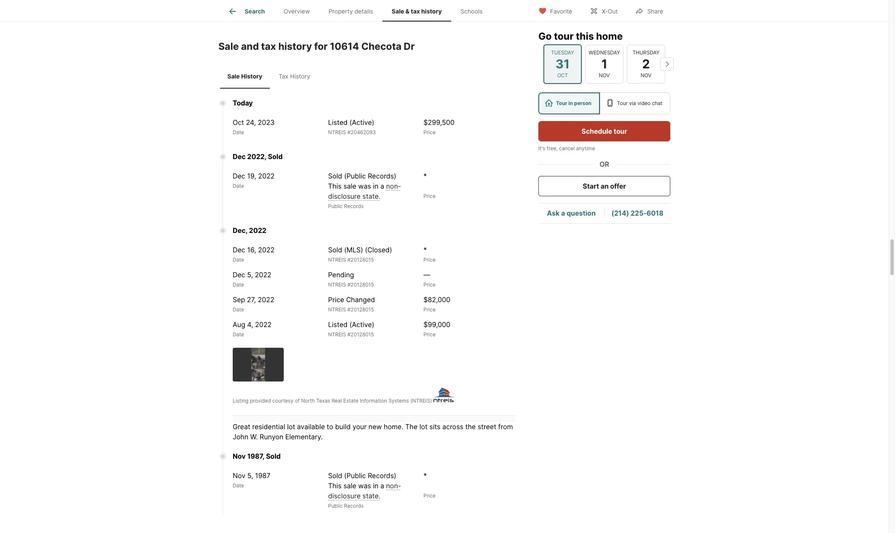 Task type: vqa. For each thing, say whether or not it's contained in the screenshot.
More
no



Task type: locate. For each thing, give the bounding box(es) containing it.
(ntreis)
[[411, 398, 432, 404]]

0 vertical spatial a
[[381, 182, 385, 190]]

1 history from the left
[[241, 73, 263, 80]]

0 vertical spatial * price
[[424, 172, 436, 199]]

2 vertical spatial * price
[[424, 471, 436, 499]]

tab list containing search
[[219, 0, 499, 22]]

ntreis inside pending ntreis #20128015
[[328, 281, 346, 288]]

nov inside nov 5, 1987 date
[[233, 471, 246, 480]]

overview tab
[[275, 1, 320, 22]]

oct down the 31 on the top right of page
[[558, 72, 569, 78]]

date down nov 1987, sold
[[233, 482, 244, 489]]

2022,
[[247, 152, 267, 161]]

sold (public records)
[[328, 172, 397, 180], [328, 471, 397, 480]]

4 ntreis from the top
[[328, 306, 346, 313]]

1 vertical spatial tax
[[261, 41, 276, 52]]

2 * from the top
[[424, 246, 427, 254]]

history inside tab
[[422, 8, 442, 15]]

elementary.
[[286, 433, 323, 441]]

0 vertical spatial non- disclosure state.
[[328, 182, 402, 200]]

1 vertical spatial state.
[[363, 492, 381, 500]]

great residential lot available to build your new home. the lot sits across the street from john w. runyon elementary.
[[233, 422, 513, 441]]

history for &
[[422, 8, 442, 15]]

4 date from the top
[[233, 281, 244, 288]]

&
[[406, 8, 410, 15]]

sale & tax history
[[392, 8, 442, 15]]

pending
[[328, 270, 354, 279]]

was
[[359, 182, 371, 190], [359, 482, 371, 490]]

estate
[[344, 398, 359, 404]]

public records for dec 19, 2022
[[328, 203, 364, 209]]

date down today
[[233, 129, 244, 135]]

0 vertical spatial listed
[[328, 118, 348, 127]]

5,
[[247, 270, 253, 279], [248, 471, 253, 480]]

1 #20128015 from the top
[[348, 257, 374, 263]]

1 vertical spatial tab list
[[219, 64, 321, 89]]

2022 inside dec 16, 2022 date
[[258, 246, 275, 254]]

records for dec 2022, sold
[[344, 203, 364, 209]]

history
[[241, 73, 263, 80], [290, 73, 311, 80]]

price for dec 16, 2022
[[424, 257, 436, 263]]

0 vertical spatial sale
[[392, 8, 405, 15]]

records) for dec 2022, sold
[[368, 172, 397, 180]]

tax history tab
[[270, 66, 319, 87]]

4 dec from the top
[[233, 270, 246, 279]]

2 public from the top
[[328, 503, 343, 509]]

1 horizontal spatial tax
[[411, 8, 420, 15]]

dec inside dec 16, 2022 date
[[233, 246, 246, 254]]

lot up elementary. at the bottom of page
[[287, 422, 295, 431]]

dec inside dec 5, 2022 date
[[233, 270, 246, 279]]

2 non- disclosure state. link from the top
[[328, 482, 402, 500]]

non- disclosure state. link for nov 1987, sold
[[328, 482, 402, 500]]

dec inside dec 19, 2022 date
[[233, 172, 246, 180]]

dec,
[[233, 226, 248, 235]]

1 vertical spatial sale
[[219, 41, 239, 52]]

overview
[[284, 8, 310, 15]]

#20128015 up the changed
[[348, 281, 374, 288]]

0 vertical spatial (public
[[344, 172, 366, 180]]

in for dec 2022, sold
[[373, 182, 379, 190]]

2 non- from the top
[[386, 482, 402, 490]]

2 public records from the top
[[328, 503, 364, 509]]

2 vertical spatial in
[[373, 482, 379, 490]]

0 horizontal spatial history
[[241, 73, 263, 80]]

tax inside tab
[[411, 8, 420, 15]]

0 vertical spatial non- disclosure state. link
[[328, 182, 402, 200]]

0 vertical spatial tax
[[411, 8, 420, 15]]

date inside the sep 27, 2022 date
[[233, 306, 244, 313]]

tab list
[[219, 0, 499, 22], [219, 64, 321, 89]]

listed up the #20462093 on the left top of the page
[[328, 118, 348, 127]]

dec left the 2022,
[[233, 152, 246, 161]]

2 this sale was in a from the top
[[328, 482, 386, 490]]

3 ntreis from the top
[[328, 281, 346, 288]]

sale
[[392, 8, 405, 15], [219, 41, 239, 52], [228, 73, 240, 80]]

date inside dec 16, 2022 date
[[233, 257, 244, 263]]

2022 down dec 16, 2022 date
[[255, 270, 272, 279]]

price inside price changed ntreis #20128015
[[328, 295, 345, 304]]

list box
[[539, 92, 671, 114]]

3 * price from the top
[[424, 471, 436, 499]]

ntreis
[[328, 129, 346, 135], [328, 257, 346, 263], [328, 281, 346, 288], [328, 306, 346, 313], [328, 331, 346, 338]]

price inside the $99,000 price
[[424, 331, 436, 338]]

history right &
[[422, 8, 442, 15]]

0 vertical spatial history
[[422, 8, 442, 15]]

1 this sale was in a from the top
[[328, 182, 386, 190]]

lot left sits
[[420, 422, 428, 431]]

0 horizontal spatial tour
[[555, 30, 574, 42]]

price inside $82,000 price
[[424, 306, 436, 313]]

2 state. from the top
[[363, 492, 381, 500]]

search
[[245, 8, 265, 15]]

$99,000
[[424, 320, 451, 329]]

date inside dec 5, 2022 date
[[233, 281, 244, 288]]

state. for dec 2022, sold
[[363, 192, 381, 200]]

non-
[[386, 182, 402, 190], [386, 482, 402, 490]]

history inside tab
[[290, 73, 311, 80]]

1 * price from the top
[[424, 172, 436, 199]]

5, inside dec 5, 2022 date
[[247, 270, 253, 279]]

tour inside button
[[614, 127, 628, 135]]

1 5, from the top
[[247, 270, 253, 279]]

residential
[[252, 422, 285, 431]]

0 vertical spatial non-
[[386, 182, 402, 190]]

5, left '1987'
[[248, 471, 253, 480]]

1 vertical spatial listed
[[328, 320, 348, 329]]

or
[[600, 160, 610, 168]]

tour left via
[[618, 100, 628, 106]]

disclosure
[[328, 192, 361, 200], [328, 492, 361, 500]]

tour inside option
[[557, 100, 568, 106]]

1 horizontal spatial history
[[422, 8, 442, 15]]

1 vertical spatial (public
[[344, 471, 366, 480]]

1 horizontal spatial lot
[[420, 422, 428, 431]]

dec up sep
[[233, 270, 246, 279]]

1 vertical spatial in
[[373, 182, 379, 190]]

1 public from the top
[[328, 203, 343, 209]]

great
[[233, 422, 251, 431]]

2022 for 16,
[[258, 246, 275, 254]]

5 ntreis from the top
[[328, 331, 346, 338]]

oct inside oct 24, 2023 date
[[233, 118, 244, 127]]

provided
[[250, 398, 271, 404]]

dec 16, 2022 date
[[233, 246, 275, 263]]

tax for &
[[411, 8, 420, 15]]

2022 inside dec 19, 2022 date
[[258, 172, 275, 180]]

price inside $299,500 price
[[424, 129, 436, 135]]

2 history from the left
[[290, 73, 311, 80]]

0 vertical spatial this
[[328, 182, 342, 190]]

2022 inside aug 4, 2022 date
[[255, 320, 272, 329]]

listed inside listed (active) ntreis #20128015
[[328, 320, 348, 329]]

1 date from the top
[[233, 129, 244, 135]]

5, down dec 16, 2022 date
[[247, 270, 253, 279]]

of
[[295, 398, 300, 404]]

(active) inside listed (active) ntreis #20462093
[[350, 118, 375, 127]]

nov left '1987'
[[233, 471, 246, 480]]

tour left person
[[557, 100, 568, 106]]

date inside oct 24, 2023 date
[[233, 129, 244, 135]]

oct left 24, on the left of the page
[[233, 118, 244, 127]]

1 state. from the top
[[363, 192, 381, 200]]

1 vertical spatial *
[[424, 246, 427, 254]]

5, for dec
[[247, 270, 253, 279]]

(214)
[[612, 209, 630, 218]]

ntreis inside price changed ntreis #20128015
[[328, 306, 346, 313]]

2 vertical spatial a
[[381, 482, 385, 490]]

tax history
[[279, 73, 311, 80]]

date for sep 27, 2022
[[233, 306, 244, 313]]

2022 for 27,
[[258, 295, 275, 304]]

1 vertical spatial 5,
[[248, 471, 253, 480]]

0 vertical spatial oct
[[558, 72, 569, 78]]

ntreis for aug 4, 2022
[[328, 331, 346, 338]]

1 horizontal spatial oct
[[558, 72, 569, 78]]

0 vertical spatial tab list
[[219, 0, 499, 22]]

2 tab list from the top
[[219, 64, 321, 89]]

(active) up the #20462093 on the left top of the page
[[350, 118, 375, 127]]

public records
[[328, 203, 364, 209], [328, 503, 364, 509]]

1
[[602, 56, 608, 71]]

1 dec from the top
[[233, 152, 246, 161]]

date up sep
[[233, 281, 244, 288]]

build
[[335, 422, 351, 431]]

sale history tab
[[220, 66, 270, 87]]

sold (public records) for nov 1987, sold
[[328, 471, 397, 480]]

oct 24, 2023 date
[[233, 118, 275, 135]]

1 was from the top
[[359, 182, 371, 190]]

0 vertical spatial public records
[[328, 203, 364, 209]]

1987,
[[247, 452, 265, 460]]

1 vertical spatial public
[[328, 503, 343, 509]]

2 vertical spatial sale
[[228, 73, 240, 80]]

tab list containing sale history
[[219, 64, 321, 89]]

2022 for 19,
[[258, 172, 275, 180]]

* price for nov 5, 1987
[[424, 471, 436, 499]]

was for dec 2022, sold
[[359, 182, 371, 190]]

tour for tour in person
[[557, 100, 568, 106]]

dec for dec 16, 2022 date
[[233, 246, 246, 254]]

0 vertical spatial (active)
[[350, 118, 375, 127]]

#20128015 down price changed ntreis #20128015 on the left
[[348, 331, 374, 338]]

history
[[422, 8, 442, 15], [279, 41, 312, 52]]

None button
[[544, 44, 582, 84], [586, 45, 624, 84], [628, 45, 666, 84], [544, 44, 582, 84], [586, 45, 624, 84], [628, 45, 666, 84]]

0 vertical spatial this sale was in a
[[328, 182, 386, 190]]

2 sold (public records) from the top
[[328, 471, 397, 480]]

north
[[301, 398, 315, 404]]

date inside nov 5, 1987 date
[[233, 482, 244, 489]]

property
[[329, 8, 353, 15]]

for
[[315, 41, 328, 52]]

(active) inside listed (active) ntreis #20128015
[[350, 320, 375, 329]]

sale left and
[[219, 41, 239, 52]]

listed inside listed (active) ntreis #20462093
[[328, 118, 348, 127]]

nov inside thursday 2 nov
[[641, 72, 652, 78]]

1 vertical spatial public records
[[328, 503, 364, 509]]

sale for dec 2022, sold
[[344, 182, 357, 190]]

2 date from the top
[[233, 183, 244, 189]]

— price
[[424, 270, 436, 288]]

1 non- disclosure state. from the top
[[328, 182, 402, 200]]

2022 right "27,"
[[258, 295, 275, 304]]

date down aug
[[233, 331, 244, 338]]

0 horizontal spatial tour
[[557, 100, 568, 106]]

chat
[[653, 100, 663, 106]]

1 ntreis from the top
[[328, 129, 346, 135]]

2 non- disclosure state. from the top
[[328, 482, 402, 500]]

2 vertical spatial *
[[424, 471, 427, 480]]

public for 2022
[[328, 203, 343, 209]]

ntreis down pending
[[328, 281, 346, 288]]

date inside dec 19, 2022 date
[[233, 183, 244, 189]]

ntreis inside listed (active) ntreis #20128015
[[328, 331, 346, 338]]

date inside aug 4, 2022 date
[[233, 331, 244, 338]]

nov down 1
[[600, 72, 610, 78]]

2 (public from the top
[[344, 471, 366, 480]]

date down sep
[[233, 306, 244, 313]]

3 date from the top
[[233, 257, 244, 263]]

2022 right 4,
[[255, 320, 272, 329]]

5, for nov
[[248, 471, 253, 480]]

7 date from the top
[[233, 482, 244, 489]]

1 vertical spatial tour
[[614, 127, 628, 135]]

0 horizontal spatial history
[[279, 41, 312, 52]]

date up dec 5, 2022 date
[[233, 257, 244, 263]]

next image
[[661, 57, 674, 71]]

*
[[424, 172, 427, 180], [424, 246, 427, 254], [424, 471, 427, 480]]

0 vertical spatial disclosure
[[328, 192, 361, 200]]

1 vertical spatial this
[[328, 482, 342, 490]]

1 (public from the top
[[344, 172, 366, 180]]

2022 right 19,
[[258, 172, 275, 180]]

2 #20128015 from the top
[[348, 281, 374, 288]]

3 #20128015 from the top
[[348, 306, 374, 313]]

home
[[597, 30, 623, 42]]

* price for dec 16, 2022
[[424, 246, 436, 263]]

listed
[[328, 118, 348, 127], [328, 320, 348, 329]]

10614
[[330, 41, 359, 52]]

date for oct 24, 2023
[[233, 129, 244, 135]]

2 sale from the top
[[344, 482, 357, 490]]

6 date from the top
[[233, 331, 244, 338]]

1 non- from the top
[[386, 182, 402, 190]]

sale inside 'tab'
[[228, 73, 240, 80]]

2 this from the top
[[328, 482, 342, 490]]

1 records) from the top
[[368, 172, 397, 180]]

ntreis inside listed (active) ntreis #20462093
[[328, 129, 346, 135]]

(active) for $299,500
[[350, 118, 375, 127]]

0 vertical spatial sold (public records)
[[328, 172, 397, 180]]

dec 19, 2022 date
[[233, 172, 275, 189]]

disclosure for dec 2022, sold
[[328, 192, 361, 200]]

1 vertical spatial non-
[[386, 482, 402, 490]]

history left for
[[279, 41, 312, 52]]

1 vertical spatial was
[[359, 482, 371, 490]]

dec for dec 5, 2022 date
[[233, 270, 246, 279]]

5 date from the top
[[233, 306, 244, 313]]

1 tab list from the top
[[219, 0, 499, 22]]

in
[[569, 100, 574, 106], [373, 182, 379, 190], [373, 482, 379, 490]]

2 (active) from the top
[[350, 320, 375, 329]]

2022 inside dec 5, 2022 date
[[255, 270, 272, 279]]

1 vertical spatial * price
[[424, 246, 436, 263]]

$299,500
[[424, 118, 455, 127]]

2 records from the top
[[344, 503, 364, 509]]

6018
[[647, 209, 664, 218]]

free,
[[547, 145, 558, 152]]

1 vertical spatial oct
[[233, 118, 244, 127]]

2 * price from the top
[[424, 246, 436, 263]]

history right tax
[[290, 73, 311, 80]]

cancel
[[560, 145, 575, 152]]

0 horizontal spatial tax
[[261, 41, 276, 52]]

#20128015 down the changed
[[348, 306, 374, 313]]

records) for nov 1987, sold
[[368, 471, 397, 480]]

2 5, from the top
[[248, 471, 253, 480]]

1 sale from the top
[[344, 182, 357, 190]]

tax right and
[[261, 41, 276, 52]]

1 vertical spatial sale
[[344, 482, 357, 490]]

sale
[[344, 182, 357, 190], [344, 482, 357, 490]]

2 listed from the top
[[328, 320, 348, 329]]

0 vertical spatial was
[[359, 182, 371, 190]]

ntreis up pending
[[328, 257, 346, 263]]

sale history
[[228, 73, 263, 80]]

tour up tuesday
[[555, 30, 574, 42]]

2022 right 16,
[[258, 246, 275, 254]]

0 vertical spatial records
[[344, 203, 364, 209]]

a
[[381, 182, 385, 190], [562, 209, 566, 218], [381, 482, 385, 490]]

sale & tax history tab
[[383, 1, 452, 22]]

$82,000
[[424, 295, 451, 304]]

ntreis down price changed ntreis #20128015 on the left
[[328, 331, 346, 338]]

sale up today
[[228, 73, 240, 80]]

history inside 'tab'
[[241, 73, 263, 80]]

nov down 2
[[641, 72, 652, 78]]

4 #20128015 from the top
[[348, 331, 374, 338]]

0 vertical spatial sale
[[344, 182, 357, 190]]

ntreis inside the "sold (mls) (closed) ntreis #20128015"
[[328, 257, 346, 263]]

history for tax history
[[290, 73, 311, 80]]

history for sale history
[[241, 73, 263, 80]]

0 horizontal spatial lot
[[287, 422, 295, 431]]

(214) 225-6018
[[612, 209, 664, 218]]

lot
[[287, 422, 295, 431], [420, 422, 428, 431]]

2 ntreis from the top
[[328, 257, 346, 263]]

nov left 1987,
[[233, 452, 246, 460]]

dr
[[404, 41, 415, 52]]

1 (active) from the top
[[350, 118, 375, 127]]

1 vertical spatial disclosure
[[328, 492, 361, 500]]

1 vertical spatial (active)
[[350, 320, 375, 329]]

1 vertical spatial history
[[279, 41, 312, 52]]

tour in person option
[[539, 92, 600, 114]]

history up today
[[241, 73, 263, 80]]

tour right schedule
[[614, 127, 628, 135]]

1 sold (public records) from the top
[[328, 172, 397, 180]]

(214) 225-6018 link
[[612, 209, 664, 218]]

0 vertical spatial *
[[424, 172, 427, 180]]

listed for oct 24, 2023
[[328, 118, 348, 127]]

ntreis left the #20462093 on the left top of the page
[[328, 129, 346, 135]]

0 vertical spatial 5,
[[247, 270, 253, 279]]

1 non- disclosure state. link from the top
[[328, 182, 402, 200]]

0 vertical spatial in
[[569, 100, 574, 106]]

1 tour from the left
[[557, 100, 568, 106]]

1 records from the top
[[344, 203, 364, 209]]

date
[[233, 129, 244, 135], [233, 183, 244, 189], [233, 257, 244, 263], [233, 281, 244, 288], [233, 306, 244, 313], [233, 331, 244, 338], [233, 482, 244, 489]]

(active)
[[350, 118, 375, 127], [350, 320, 375, 329]]

0 vertical spatial records)
[[368, 172, 397, 180]]

tour via video chat option
[[600, 92, 671, 114]]

today
[[233, 99, 253, 107]]

1 vertical spatial this sale was in a
[[328, 482, 386, 490]]

dec left 16,
[[233, 246, 246, 254]]

1 vertical spatial records
[[344, 503, 364, 509]]

2022 inside the sep 27, 2022 date
[[258, 295, 275, 304]]

#20128015 down the (mls)
[[348, 257, 374, 263]]

records)
[[368, 172, 397, 180], [368, 471, 397, 480]]

1 * from the top
[[424, 172, 427, 180]]

1 vertical spatial non- disclosure state.
[[328, 482, 402, 500]]

sale for sale history
[[228, 73, 240, 80]]

0 vertical spatial tour
[[555, 30, 574, 42]]

price for dec 19, 2022
[[424, 193, 436, 199]]

0 vertical spatial public
[[328, 203, 343, 209]]

sale inside tab
[[392, 8, 405, 15]]

person
[[575, 100, 592, 106]]

price for nov 5, 1987
[[424, 492, 436, 499]]

5, inside nov 5, 1987 date
[[248, 471, 253, 480]]

2 disclosure from the top
[[328, 492, 361, 500]]

dec left 19,
[[233, 172, 246, 180]]

1 horizontal spatial tour
[[614, 127, 628, 135]]

wednesday 1 nov
[[589, 49, 621, 78]]

1 horizontal spatial tour
[[618, 100, 628, 106]]

3 dec from the top
[[233, 246, 246, 254]]

price
[[424, 129, 436, 135], [424, 193, 436, 199], [424, 257, 436, 263], [424, 281, 436, 288], [328, 295, 345, 304], [424, 306, 436, 313], [424, 331, 436, 338], [424, 492, 436, 499]]

list box containing tour in person
[[539, 92, 671, 114]]

$99,000 price
[[424, 320, 451, 338]]

1 vertical spatial records)
[[368, 471, 397, 480]]

date down dec 2022, sold
[[233, 183, 244, 189]]

2 dec from the top
[[233, 172, 246, 180]]

x-
[[602, 7, 608, 15]]

ntreis for sep 27, 2022
[[328, 306, 346, 313]]

1 this from the top
[[328, 182, 342, 190]]

property details tab
[[320, 1, 383, 22]]

sale left &
[[392, 8, 405, 15]]

schools tab
[[452, 1, 492, 22]]

* for nov 5, 1987
[[424, 471, 427, 480]]

1 vertical spatial sold (public records)
[[328, 471, 397, 480]]

1 horizontal spatial history
[[290, 73, 311, 80]]

1 vertical spatial non- disclosure state. link
[[328, 482, 402, 500]]

from
[[499, 422, 513, 431]]

this sale was in a for dec 2022, sold
[[328, 182, 386, 190]]

24,
[[246, 118, 256, 127]]

#20128015 inside pending ntreis #20128015
[[348, 281, 374, 288]]

search link
[[228, 6, 265, 16]]

(active) down price changed ntreis #20128015 on the left
[[350, 320, 375, 329]]

(active) for $99,000
[[350, 320, 375, 329]]

this for nov 1987, sold
[[328, 482, 342, 490]]

2 was from the top
[[359, 482, 371, 490]]

listed down price changed ntreis #20128015 on the left
[[328, 320, 348, 329]]

ntreis up listed (active) ntreis #20128015
[[328, 306, 346, 313]]

27,
[[247, 295, 256, 304]]

1 listed from the top
[[328, 118, 348, 127]]

0 vertical spatial state.
[[363, 192, 381, 200]]

tour inside option
[[618, 100, 628, 106]]

3 * from the top
[[424, 471, 427, 480]]

tax right &
[[411, 8, 420, 15]]

(public for nov 1987, sold
[[344, 471, 366, 480]]

0 horizontal spatial oct
[[233, 118, 244, 127]]

2 tour from the left
[[618, 100, 628, 106]]

2 records) from the top
[[368, 471, 397, 480]]

1 disclosure from the top
[[328, 192, 361, 200]]

listed (active) ntreis #20128015
[[328, 320, 375, 338]]

an
[[601, 182, 609, 190]]

1 public records from the top
[[328, 203, 364, 209]]



Task type: describe. For each thing, give the bounding box(es) containing it.
sold (public records) for dec 2022, sold
[[328, 172, 397, 180]]

dec, 2022
[[233, 226, 267, 235]]

listing provided courtesy of north texas real estate information systems (ntreis) image
[[434, 387, 454, 403]]

anytime
[[577, 145, 596, 152]]

date for dec 16, 2022
[[233, 257, 244, 263]]

tour in person
[[557, 100, 592, 106]]

* for dec 16, 2022
[[424, 246, 427, 254]]

16,
[[247, 246, 256, 254]]

thursday
[[633, 49, 660, 56]]

start an offer
[[583, 182, 627, 190]]

1 lot from the left
[[287, 422, 295, 431]]

non- disclosure state. for nov 1987, sold
[[328, 482, 402, 500]]

home.
[[384, 422, 404, 431]]

this sale was in a for nov 1987, sold
[[328, 482, 386, 490]]

schedule
[[582, 127, 613, 135]]

across
[[443, 422, 464, 431]]

texas
[[317, 398, 331, 404]]

this for dec 2022, sold
[[328, 182, 342, 190]]

—
[[424, 270, 431, 279]]

go tour this home
[[539, 30, 623, 42]]

to
[[327, 422, 334, 431]]

records for nov 1987, sold
[[344, 503, 364, 509]]

thursday 2 nov
[[633, 49, 660, 78]]

price changed ntreis #20128015
[[328, 295, 375, 313]]

systems
[[389, 398, 409, 404]]

2022 for 4,
[[255, 320, 272, 329]]

price for aug 4, 2022
[[424, 331, 436, 338]]

go
[[539, 30, 552, 42]]

schools
[[461, 8, 483, 15]]

4,
[[247, 320, 253, 329]]

dec 2022, sold
[[233, 152, 283, 161]]

aug 4, 2022 date
[[233, 320, 272, 338]]

w.
[[250, 433, 258, 441]]

date for dec 5, 2022
[[233, 281, 244, 288]]

listed (active) ntreis #20462093
[[328, 118, 376, 135]]

state. for nov 1987, sold
[[363, 492, 381, 500]]

question
[[567, 209, 596, 218]]

1 vertical spatial a
[[562, 209, 566, 218]]

a for dec 2022, sold
[[381, 182, 385, 190]]

2022 for 5,
[[255, 270, 272, 279]]

sold (mls) (closed) ntreis #20128015
[[328, 246, 392, 263]]

sits
[[430, 422, 441, 431]]

dec for dec 19, 2022 date
[[233, 172, 246, 180]]

listing
[[233, 398, 249, 404]]

tuesday 31 oct
[[552, 49, 575, 78]]

via
[[630, 100, 637, 106]]

was for nov 1987, sold
[[359, 482, 371, 490]]

details
[[355, 8, 373, 15]]

sale for sale & tax history
[[392, 8, 405, 15]]

in for nov 1987, sold
[[373, 482, 379, 490]]

share
[[648, 7, 664, 15]]

a for nov 1987, sold
[[381, 482, 385, 490]]

real
[[332, 398, 342, 404]]

price for dec 5, 2022
[[424, 281, 436, 288]]

price for sep 27, 2022
[[424, 306, 436, 313]]

#20128015 inside listed (active) ntreis #20128015
[[348, 331, 374, 338]]

* price for dec 19, 2022
[[424, 172, 436, 199]]

video
[[638, 100, 651, 106]]

listing provided courtesy of north texas real estate information systems (ntreis)
[[233, 398, 432, 404]]

out
[[608, 7, 618, 15]]

share button
[[629, 2, 671, 19]]

1987
[[255, 471, 271, 480]]

(closed)
[[365, 246, 392, 254]]

date for aug 4, 2022
[[233, 331, 244, 338]]

nov 5, 1987 date
[[233, 471, 271, 489]]

19,
[[247, 172, 256, 180]]

non- disclosure state. link for dec 2022, sold
[[328, 182, 402, 200]]

wednesday
[[589, 49, 621, 56]]

$82,000 price
[[424, 295, 451, 313]]

tax for and
[[261, 41, 276, 52]]

dec 5, 2022 date
[[233, 270, 272, 288]]

nov inside the wednesday 1 nov
[[600, 72, 610, 78]]

225-
[[631, 209, 647, 218]]

sale for nov 1987, sold
[[344, 482, 357, 490]]

#20462093
[[348, 129, 376, 135]]

non- for dec 2022, sold
[[386, 182, 402, 190]]

john
[[233, 433, 249, 441]]

non- disclosure state. for dec 2022, sold
[[328, 182, 402, 200]]

property details
[[329, 8, 373, 15]]

tour for tour via video chat
[[618, 100, 628, 106]]

date for nov 5, 1987
[[233, 482, 244, 489]]

changed
[[346, 295, 375, 304]]

#20128015 inside price changed ntreis #20128015
[[348, 306, 374, 313]]

price for oct 24, 2023
[[424, 129, 436, 135]]

new
[[369, 422, 382, 431]]

2022 right dec,
[[249, 226, 267, 235]]

#20128015 inside the "sold (mls) (closed) ntreis #20128015"
[[348, 257, 374, 263]]

sale for sale and tax history for 10614 checota dr
[[219, 41, 239, 52]]

public records for nov 5, 1987
[[328, 503, 364, 509]]

ask a question
[[547, 209, 596, 218]]

runyon
[[260, 433, 284, 441]]

aug
[[233, 320, 246, 329]]

it's free, cancel anytime
[[539, 145, 596, 152]]

disclosure for nov 1987, sold
[[328, 492, 361, 500]]

information
[[360, 398, 387, 404]]

history for and
[[279, 41, 312, 52]]

tour for schedule
[[614, 127, 628, 135]]

ask
[[547, 209, 560, 218]]

x-out
[[602, 7, 618, 15]]

non- for nov 1987, sold
[[386, 482, 402, 490]]

ask a question link
[[547, 209, 596, 218]]

in inside option
[[569, 100, 574, 106]]

pending ntreis #20128015
[[328, 270, 374, 288]]

nov 1987, sold
[[233, 452, 281, 460]]

your
[[353, 422, 367, 431]]

and
[[241, 41, 259, 52]]

favorite button
[[532, 2, 580, 19]]

this
[[576, 30, 595, 42]]

(public for dec 2022, sold
[[344, 172, 366, 180]]

date for dec 19, 2022
[[233, 183, 244, 189]]

sep 27, 2022 date
[[233, 295, 275, 313]]

* for dec 19, 2022
[[424, 172, 427, 180]]

start
[[583, 182, 600, 190]]

tour via video chat
[[618, 100, 663, 106]]

x-out button
[[583, 2, 626, 19]]

2
[[643, 56, 651, 71]]

31
[[556, 56, 570, 71]]

2 lot from the left
[[420, 422, 428, 431]]

checota
[[362, 41, 402, 52]]

schedule tour
[[582, 127, 628, 135]]

oct inside tuesday 31 oct
[[558, 72, 569, 78]]

ntreis for oct 24, 2023
[[328, 129, 346, 135]]

it's
[[539, 145, 546, 152]]

sold inside the "sold (mls) (closed) ntreis #20128015"
[[328, 246, 343, 254]]

tour for go
[[555, 30, 574, 42]]

dec for dec 2022, sold
[[233, 152, 246, 161]]

public for 1987
[[328, 503, 343, 509]]

courtesy
[[273, 398, 294, 404]]

2023
[[258, 118, 275, 127]]

listed for aug 4, 2022
[[328, 320, 348, 329]]

street
[[478, 422, 497, 431]]



